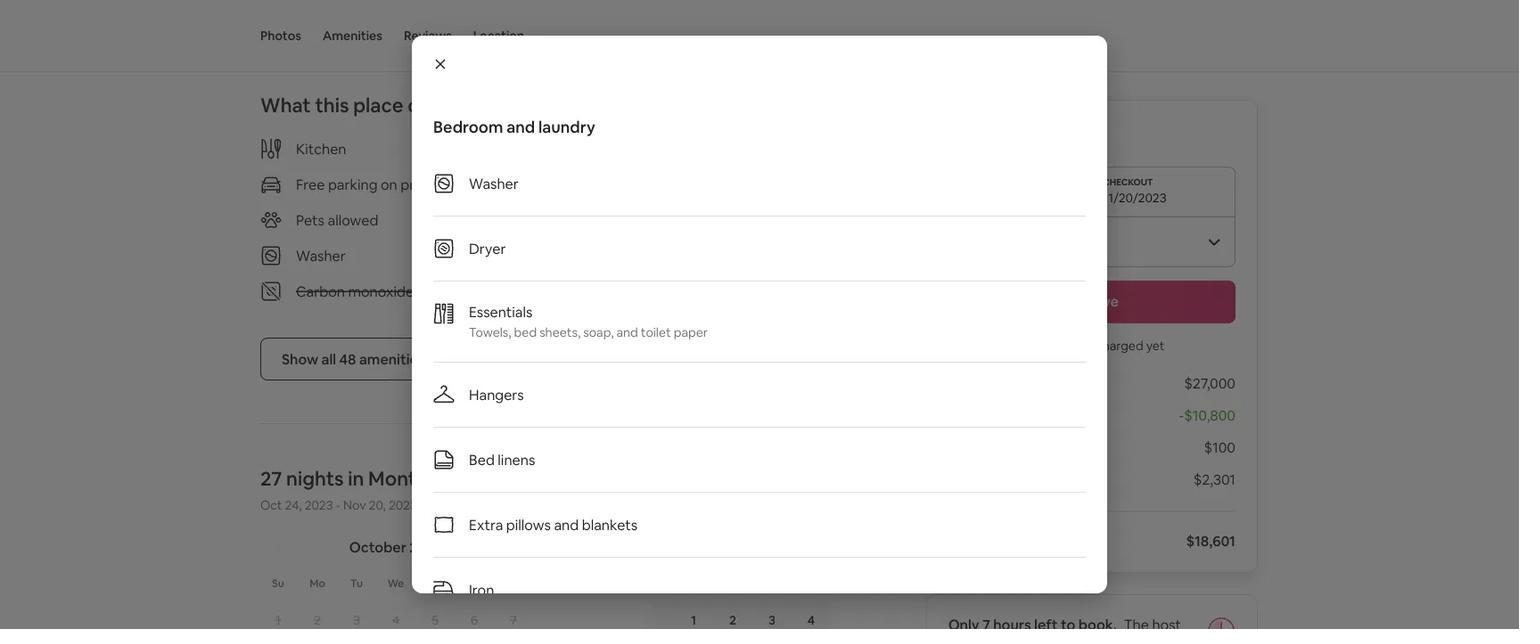 Task type: locate. For each thing, give the bounding box(es) containing it.
1 horizontal spatial 2
[[729, 613, 736, 629]]

1 horizontal spatial -
[[1179, 407, 1184, 425]]

1 vertical spatial and
[[617, 325, 638, 341]]

0 horizontal spatial -
[[336, 498, 341, 514]]

5 button
[[415, 602, 455, 629]]

0 horizontal spatial 1
[[276, 613, 281, 629]]

3 for first 3 button from right
[[769, 613, 776, 629]]

and left toilet
[[617, 325, 638, 341]]

and right pillows
[[554, 516, 579, 534]]

3
[[353, 613, 360, 629], [769, 613, 776, 629]]

premises
[[401, 175, 460, 194]]

2 horizontal spatial and
[[617, 325, 638, 341]]

all
[[322, 350, 336, 368]]

nights
[[286, 466, 344, 491]]

0 horizontal spatial 4 button
[[376, 602, 415, 629]]

1 horizontal spatial 4
[[808, 613, 815, 629]]

amenities
[[359, 350, 425, 368]]

-
[[1179, 407, 1184, 425], [336, 498, 341, 514]]

2023 right 24,
[[305, 498, 333, 514]]

monoxide
[[348, 282, 414, 301]]

washer up the carbon
[[296, 247, 346, 265]]

2023 up th at bottom left
[[409, 538, 442, 556]]

1 for 1st 1 'button'
[[276, 613, 281, 629]]

iron
[[469, 581, 494, 599]]

1 vertical spatial -
[[336, 498, 341, 514]]

1 vertical spatial washer
[[296, 247, 346, 265]]

2023 right 20,
[[389, 498, 417, 514]]

what this place offers dialog
[[412, 36, 1107, 629]]

extra pillows and blankets
[[469, 516, 638, 534]]

2023 inside calendar application
[[409, 538, 442, 556]]

2
[[314, 613, 321, 629], [729, 613, 736, 629]]

7 button
[[494, 602, 533, 629]]

bedroom and laundry
[[433, 117, 595, 138]]

stay
[[1000, 407, 1027, 425]]

4
[[392, 613, 399, 629], [808, 613, 815, 629]]

2 2 from the left
[[729, 613, 736, 629]]

1 horizontal spatial and
[[554, 516, 579, 534]]

2 3 from the left
[[769, 613, 776, 629]]

11/20/2023 button
[[948, 167, 1236, 217]]

washer inside what this place offers dialog
[[469, 174, 519, 193]]

0 horizontal spatial 2 button
[[298, 602, 337, 629]]

0 horizontal spatial washer
[[296, 247, 346, 265]]

2 4 from the left
[[808, 613, 815, 629]]

0 vertical spatial washer
[[469, 174, 519, 193]]

calendar application
[[239, 519, 1442, 629]]

laundry
[[538, 117, 595, 138]]

charged
[[1096, 338, 1144, 354]]

oct
[[260, 498, 282, 514]]

bed linens
[[469, 451, 535, 469]]

1 button
[[259, 602, 298, 629], [674, 602, 713, 629]]

yet
[[1146, 338, 1165, 354]]

soap,
[[583, 325, 614, 341]]

2 vertical spatial and
[[554, 516, 579, 534]]

and inside essentials towels, bed sheets, soap, and toilet paper
[[617, 325, 638, 341]]

nov
[[343, 498, 366, 514]]

2 4 button from the left
[[792, 602, 831, 629]]

1 horizontal spatial 4 button
[[792, 602, 831, 629]]

what this place offers
[[260, 92, 462, 118]]

0 horizontal spatial 2
[[314, 613, 321, 629]]

0 horizontal spatial 1 button
[[259, 602, 298, 629]]

7
[[510, 613, 517, 629]]

1 3 from the left
[[353, 613, 360, 629]]

montevideo
[[368, 466, 479, 491]]

and
[[507, 117, 535, 138], [617, 325, 638, 341], [554, 516, 579, 534]]

0 vertical spatial and
[[507, 117, 535, 138]]

1 horizontal spatial 2 button
[[713, 602, 753, 629]]

20,
[[369, 498, 386, 514]]

1 horizontal spatial 1 button
[[674, 602, 713, 629]]

1 horizontal spatial washer
[[469, 174, 519, 193]]

reserve
[[1065, 293, 1119, 311]]

be
[[1078, 338, 1093, 354]]

1 horizontal spatial 3
[[769, 613, 776, 629]]

1 horizontal spatial 3 button
[[753, 602, 792, 629]]

free
[[296, 175, 325, 194]]

october 2023
[[349, 538, 442, 556]]

location
[[473, 28, 524, 44]]

4 button
[[376, 602, 415, 629], [792, 602, 831, 629]]

on
[[381, 175, 397, 194]]

towels,
[[469, 325, 511, 341]]

location button
[[473, 0, 524, 71]]

and left laundry
[[507, 117, 535, 138]]

washer down 'bedroom and laundry'
[[469, 174, 519, 193]]

1 horizontal spatial 1
[[691, 613, 696, 629]]

carbon
[[296, 282, 345, 301]]

1
[[276, 613, 281, 629], [691, 613, 696, 629]]

0 horizontal spatial 3
[[353, 613, 360, 629]]

su
[[272, 577, 284, 591]]

reviews button
[[404, 0, 452, 71]]

0 horizontal spatial 3 button
[[337, 602, 376, 629]]

6
[[471, 613, 478, 629]]

1 1 from the left
[[276, 613, 281, 629]]

0 horizontal spatial 4
[[392, 613, 399, 629]]

show all 48 amenities
[[282, 350, 425, 368]]

washer
[[469, 174, 519, 193], [296, 247, 346, 265]]

paper
[[674, 325, 708, 341]]

6 button
[[455, 602, 494, 629]]

weekly
[[948, 407, 997, 425]]

- inside 27 nights in montevideo oct 24, 2023 - nov 20, 2023
[[336, 498, 341, 514]]

-$10,800
[[1179, 407, 1236, 425]]

reserve button
[[948, 281, 1236, 324]]

2 3 button from the left
[[753, 602, 792, 629]]

2 1 from the left
[[691, 613, 696, 629]]

3 button
[[337, 602, 376, 629], [753, 602, 792, 629]]

2 button
[[298, 602, 337, 629], [713, 602, 753, 629]]

2023
[[305, 498, 333, 514], [389, 498, 417, 514], [409, 538, 442, 556]]

$2,301
[[1194, 471, 1236, 489]]



Task type: describe. For each thing, give the bounding box(es) containing it.
toilet
[[641, 325, 671, 341]]

1 4 from the left
[[392, 613, 399, 629]]

you
[[1019, 338, 1040, 354]]

pets
[[296, 211, 325, 229]]

amenities
[[323, 28, 382, 44]]

carbon monoxide alarm
[[296, 282, 454, 301]]

extra
[[469, 516, 503, 534]]

11/20/2023
[[1103, 190, 1167, 206]]

in
[[348, 466, 364, 491]]

this
[[315, 92, 349, 118]]

0 horizontal spatial and
[[507, 117, 535, 138]]

1 for second 1 'button' from the left
[[691, 613, 696, 629]]

essentials towels, bed sheets, soap, and toilet paper
[[469, 303, 708, 341]]

free parking on premises
[[296, 175, 460, 194]]

2 2 button from the left
[[713, 602, 753, 629]]

bedroom
[[433, 117, 503, 138]]

kitchen
[[296, 140, 346, 158]]

photos
[[260, 28, 301, 44]]

linens
[[498, 451, 535, 469]]

0 vertical spatial -
[[1179, 407, 1184, 425]]

$18,601
[[1186, 533, 1236, 551]]

discount
[[1030, 407, 1087, 425]]

alarm
[[417, 282, 454, 301]]

48
[[339, 350, 356, 368]]

dryer
[[469, 239, 506, 258]]

essentials
[[469, 303, 533, 321]]

1 2 button from the left
[[298, 602, 337, 629]]

1 4 button from the left
[[376, 602, 415, 629]]

bed
[[469, 451, 495, 469]]

27 nights in montevideo oct 24, 2023 - nov 20, 2023
[[260, 466, 479, 514]]

5
[[432, 613, 439, 629]]

october
[[349, 538, 406, 556]]

won't
[[1043, 338, 1075, 354]]

24,
[[285, 498, 302, 514]]

sheets,
[[540, 325, 581, 341]]

show all 48 amenities button
[[260, 338, 446, 381]]

parking
[[328, 175, 378, 194]]

1 3 button from the left
[[337, 602, 376, 629]]

tu
[[350, 577, 363, 591]]

27
[[260, 466, 282, 491]]

tv
[[594, 211, 613, 229]]

we
[[388, 577, 404, 591]]

photos button
[[260, 0, 301, 71]]

amenities button
[[323, 0, 382, 71]]

show
[[282, 350, 318, 368]]

$10,800
[[1184, 407, 1236, 425]]

hangers
[[469, 386, 524, 404]]

pillows
[[506, 516, 551, 534]]

$100
[[1204, 439, 1236, 457]]

you won't be charged yet
[[1019, 338, 1165, 354]]

th
[[429, 577, 442, 591]]

fr
[[469, 577, 479, 591]]

mo
[[310, 577, 325, 591]]

place
[[353, 92, 404, 118]]

reviews
[[404, 28, 452, 44]]

weekly stay discount
[[948, 407, 1087, 425]]

what
[[260, 92, 311, 118]]

1 1 button from the left
[[259, 602, 298, 629]]

blankets
[[582, 516, 638, 534]]

pets allowed
[[296, 211, 378, 229]]

bed
[[514, 325, 537, 341]]

3 for 2nd 3 button from the right
[[353, 613, 360, 629]]

1 2 from the left
[[314, 613, 321, 629]]

offers
[[408, 92, 462, 118]]

2 1 button from the left
[[674, 602, 713, 629]]

$27,000
[[1184, 375, 1236, 393]]

allowed
[[328, 211, 378, 229]]



Task type: vqa. For each thing, say whether or not it's contained in the screenshot.
leftmost 4.95
no



